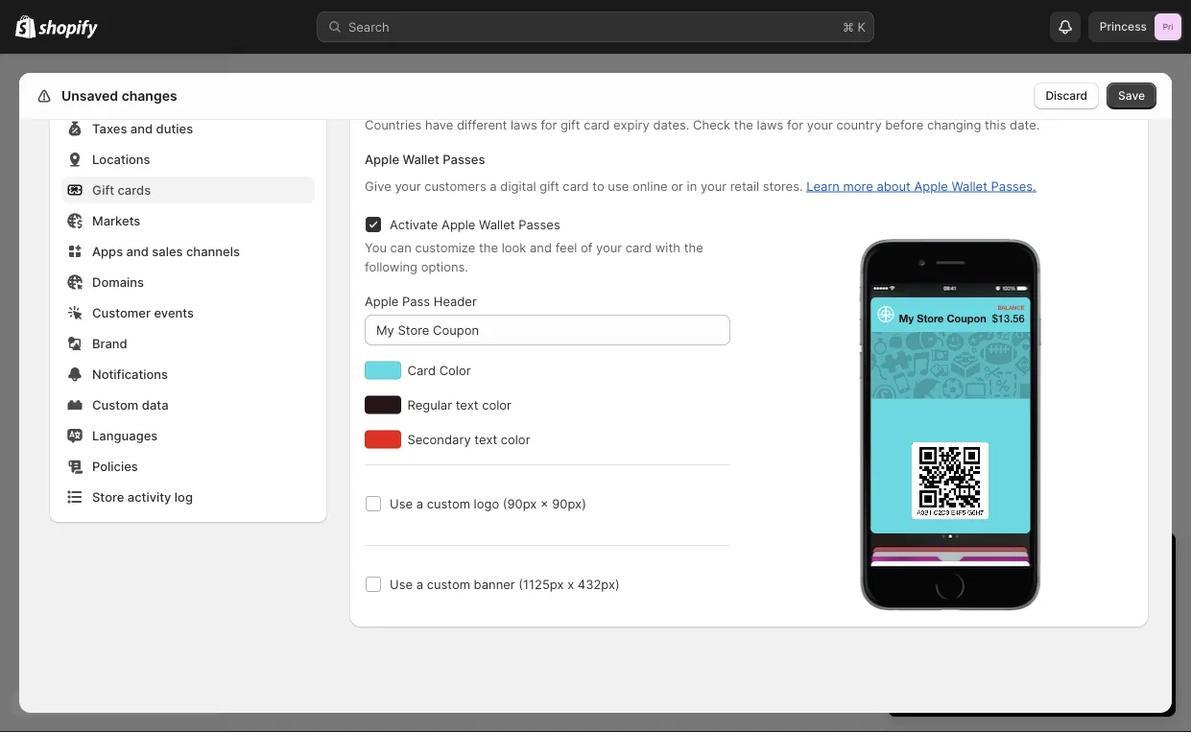 Task type: describe. For each thing, give the bounding box(es) containing it.
use for use a custom banner (1125px x 432px)
[[390, 577, 413, 592]]

card for to
[[563, 179, 589, 194]]

3
[[950, 604, 958, 619]]

feel
[[556, 240, 578, 255]]

paid
[[977, 585, 1002, 600]]

discard button
[[1035, 83, 1100, 109]]

bonus
[[1047, 643, 1083, 657]]

0 vertical spatial wallet
[[403, 152, 440, 167]]

2 laws from the left
[[757, 117, 784, 132]]

taxes
[[92, 121, 127, 136]]

activate
[[390, 217, 438, 232]]

locations link
[[61, 146, 315, 173]]

to inside the settings dialog
[[593, 179, 605, 194]]

can
[[391, 240, 412, 255]]

activity
[[128, 490, 171, 505]]

check
[[694, 117, 731, 132]]

banner
[[474, 577, 515, 592]]

custom
[[92, 398, 139, 413]]

and for you can customize the look and feel of your card with the following options.
[[530, 240, 552, 255]]

apple down customers
[[442, 217, 476, 232]]

a left logo
[[417, 497, 424, 511]]

apple pass header
[[365, 294, 477, 309]]

plan
[[1006, 585, 1031, 600]]

look
[[502, 240, 527, 255]]

0 vertical spatial store
[[918, 313, 945, 325]]

secondary
[[408, 432, 471, 447]]

(90px
[[503, 497, 537, 511]]

give your customers a digital gift card to use online or in your retail stores. learn more about apple wallet passes.
[[365, 179, 1037, 194]]

search
[[349, 19, 390, 34]]

date.
[[1011, 117, 1041, 132]]

changes
[[122, 88, 177, 104]]

give
[[365, 179, 392, 194]]

retail
[[731, 179, 760, 194]]

1
[[908, 550, 917, 573]]

apple wallet passes
[[365, 152, 485, 167]]

features
[[1087, 643, 1136, 657]]

to inside to customize your online store and add bonus features
[[1047, 623, 1059, 638]]

$50 app store credit link
[[923, 623, 1043, 638]]

432px)
[[578, 577, 620, 592]]

countries have different laws for gift card expiry dates. check the laws for your country before changing this date.
[[365, 117, 1041, 132]]

0 vertical spatial  image
[[878, 306, 895, 323]]

digital
[[501, 179, 537, 194]]

1 day left in your trial
[[908, 550, 1096, 573]]

card
[[408, 363, 436, 378]]

apple right about
[[915, 179, 949, 194]]

1 horizontal spatial wallet
[[479, 217, 515, 232]]

your inside 'you can customize the look and feel of your card with the following options.'
[[597, 240, 623, 255]]

2 horizontal spatial for
[[1009, 604, 1025, 619]]

settings dialog
[[19, 0, 1173, 724]]

country
[[837, 117, 882, 132]]

card color
[[408, 363, 471, 378]]

duties
[[156, 121, 193, 136]]

coupon
[[947, 313, 987, 325]]

⌘ k
[[843, 19, 866, 34]]

to customize your online store and add bonus features
[[923, 623, 1152, 657]]

apps and sales channels
[[92, 244, 240, 259]]

store activity log
[[92, 490, 193, 505]]

app
[[950, 623, 972, 638]]

2 horizontal spatial the
[[735, 117, 754, 132]]

different
[[457, 117, 507, 132]]

options.
[[421, 259, 469, 274]]

use a custom logo (90px × 90px)
[[390, 497, 587, 511]]

x
[[568, 577, 575, 592]]

of
[[581, 240, 593, 255]]

card for expiry
[[584, 117, 610, 132]]

k
[[858, 19, 866, 34]]

your inside to customize your online store and add bonus features
[[1126, 623, 1152, 638]]

a left the banner
[[417, 577, 424, 592]]

and for switch to a paid plan and get:
[[1034, 585, 1056, 600]]

unsaved
[[61, 88, 118, 104]]

⌘
[[843, 19, 855, 34]]

1 laws from the left
[[511, 117, 538, 132]]

0 horizontal spatial for
[[541, 117, 557, 132]]

or
[[672, 179, 684, 194]]

0 horizontal spatial passes
[[443, 152, 485, 167]]

0 horizontal spatial the
[[479, 240, 499, 255]]

policies link
[[61, 453, 315, 480]]

0 vertical spatial store
[[976, 623, 1006, 638]]

apps
[[92, 244, 123, 259]]

passes.
[[992, 179, 1037, 194]]

learn more about apple wallet passes. link
[[807, 179, 1037, 194]]

customer
[[92, 305, 151, 320]]

customers
[[425, 179, 487, 194]]

more
[[844, 179, 874, 194]]

(1125px
[[519, 577, 564, 592]]

$13.56
[[993, 313, 1025, 325]]

1 horizontal spatial the
[[685, 240, 704, 255]]

princess image
[[1155, 13, 1182, 40]]

expiry
[[614, 117, 650, 132]]

and for to customize your online store and add bonus features
[[995, 643, 1018, 657]]

taxes and duties
[[92, 121, 193, 136]]

left
[[960, 550, 990, 573]]

card inside 'you can customize the look and feel of your card with the following options.'
[[626, 240, 652, 255]]

taxes and duties link
[[61, 115, 315, 142]]

markets link
[[61, 207, 315, 234]]

you can customize the look and feel of your card with the following options.
[[365, 240, 704, 274]]

markets
[[92, 213, 141, 228]]

activate apple wallet passes
[[390, 217, 561, 232]]

princess
[[1101, 20, 1148, 34]]

gift for digital
[[540, 179, 560, 194]]

and right apps
[[126, 244, 149, 259]]

languages
[[92, 428, 158, 443]]

custom for banner
[[427, 577, 471, 592]]

gift cards link
[[61, 177, 315, 204]]

1 horizontal spatial passes
[[519, 217, 561, 232]]

notifications link
[[61, 361, 315, 388]]

use for use a custom logo (90px × 90px)
[[390, 497, 413, 511]]

gift for for
[[561, 117, 581, 132]]

switch to a paid plan and get:
[[908, 585, 1083, 600]]

pass
[[402, 294, 430, 309]]

have
[[426, 117, 454, 132]]



Task type: locate. For each thing, give the bounding box(es) containing it.
and left add
[[995, 643, 1018, 657]]

regular
[[408, 398, 452, 413]]

1 vertical spatial use
[[390, 577, 413, 592]]

0 vertical spatial use
[[390, 497, 413, 511]]

apple
[[365, 152, 400, 167], [915, 179, 949, 194], [442, 217, 476, 232], [365, 294, 399, 309]]

1 horizontal spatial in
[[996, 550, 1011, 573]]

1 horizontal spatial for
[[788, 117, 804, 132]]

gift right digital
[[540, 179, 560, 194]]

for
[[541, 117, 557, 132], [788, 117, 804, 132], [1009, 604, 1025, 619]]

customize up options.
[[415, 240, 476, 255]]

before
[[886, 117, 924, 132]]

wallet up look
[[479, 217, 515, 232]]

online inside to customize your online store and add bonus features
[[923, 643, 958, 657]]

and inside to customize your online store and add bonus features
[[995, 643, 1018, 657]]

get:
[[1060, 585, 1083, 600]]

$50
[[923, 623, 946, 638]]

secondary text color
[[408, 432, 531, 447]]

0 vertical spatial passes
[[443, 152, 485, 167]]

in right left
[[996, 550, 1011, 573]]

your left "country"
[[807, 117, 834, 132]]

0 vertical spatial to
[[593, 179, 605, 194]]

1 vertical spatial wallet
[[952, 179, 988, 194]]

customize inside 'you can customize the look and feel of your card with the following options.'
[[415, 240, 476, 255]]

the right 'check'
[[735, 117, 754, 132]]

0 horizontal spatial in
[[687, 179, 698, 194]]

passes up customers
[[443, 152, 485, 167]]

1 vertical spatial customize
[[1062, 623, 1123, 638]]

customize inside to customize your online store and add bonus features
[[1062, 623, 1123, 638]]

notifications
[[92, 367, 168, 382]]

first
[[923, 604, 946, 619]]

1 horizontal spatial gift
[[561, 117, 581, 132]]

card left use
[[563, 179, 589, 194]]

online inside the settings dialog
[[633, 179, 668, 194]]

header
[[434, 294, 477, 309]]

text down regular text color
[[475, 432, 498, 447]]

1 horizontal spatial laws
[[757, 117, 784, 132]]

0 horizontal spatial customize
[[415, 240, 476, 255]]

×
[[541, 497, 549, 511]]

about
[[877, 179, 911, 194]]

0 horizontal spatial to
[[593, 179, 605, 194]]

0 vertical spatial custom
[[427, 497, 471, 511]]

log
[[175, 490, 193, 505]]

2 vertical spatial wallet
[[479, 217, 515, 232]]

card left with
[[626, 240, 652, 255]]

countries
[[365, 117, 422, 132]]

1 horizontal spatial customize
[[1062, 623, 1123, 638]]

text for regular
[[456, 398, 479, 413]]

and right taxes in the left top of the page
[[130, 121, 153, 136]]

0 horizontal spatial laws
[[511, 117, 538, 132]]

0 horizontal spatial gift
[[540, 179, 560, 194]]

color up (90px
[[501, 432, 531, 447]]

 image down my store coupon
[[872, 332, 1031, 399]]

use left the banner
[[390, 577, 413, 592]]

balance $13.56
[[993, 304, 1025, 325]]

0 horizontal spatial shopify image
[[15, 15, 36, 38]]

gift left expiry
[[561, 117, 581, 132]]

for right different
[[541, 117, 557, 132]]

0 vertical spatial color
[[482, 398, 512, 413]]

1 vertical spatial online
[[923, 643, 958, 657]]

color
[[440, 363, 471, 378]]

2 horizontal spatial to
[[1047, 623, 1059, 638]]

0 horizontal spatial store
[[92, 490, 124, 505]]

custom left logo
[[427, 497, 471, 511]]

switch
[[908, 585, 948, 600]]

your up features
[[1126, 623, 1152, 638]]

custom for logo
[[427, 497, 471, 511]]

a left digital
[[490, 179, 497, 194]]

 image up day
[[912, 437, 991, 524]]

color for regular text color
[[482, 398, 512, 413]]

my store coupon
[[900, 313, 987, 325]]

1 vertical spatial in
[[996, 550, 1011, 573]]

use
[[608, 179, 629, 194]]

laws
[[511, 117, 538, 132], [757, 117, 784, 132]]

the right with
[[685, 240, 704, 255]]

wallet left passes.
[[952, 179, 988, 194]]

2 vertical spatial  image
[[912, 437, 991, 524]]

channels
[[186, 244, 240, 259]]

use a custom banner (1125px x 432px)
[[390, 577, 620, 592]]

text for secondary
[[475, 432, 498, 447]]

custom left the banner
[[427, 577, 471, 592]]

passes up 'you can customize the look and feel of your card with the following options.'
[[519, 217, 561, 232]]

your right give
[[395, 179, 421, 194]]

online left or
[[633, 179, 668, 194]]

1 vertical spatial to
[[951, 585, 963, 600]]

languages link
[[61, 423, 315, 450]]

0 vertical spatial card
[[584, 117, 610, 132]]

dates.
[[654, 117, 690, 132]]

your
[[807, 117, 834, 132], [395, 179, 421, 194], [701, 179, 727, 194], [597, 240, 623, 255], [1017, 550, 1057, 573], [1126, 623, 1152, 638]]

to down $1/month
[[1047, 623, 1059, 638]]

text up secondary text color
[[456, 398, 479, 413]]

a left "paid"
[[967, 585, 974, 600]]

settings
[[58, 88, 112, 104]]

1 horizontal spatial shopify image
[[39, 20, 98, 39]]

1 vertical spatial color
[[501, 432, 531, 447]]

your left retail
[[701, 179, 727, 194]]

1 vertical spatial card
[[563, 179, 589, 194]]

store down months
[[976, 623, 1006, 638]]

0 horizontal spatial online
[[633, 179, 668, 194]]

and up $1/month
[[1034, 585, 1056, 600]]

sales
[[152, 244, 183, 259]]

with
[[656, 240, 681, 255]]

first 3 months for $1/month
[[923, 604, 1085, 619]]

custom data link
[[61, 392, 315, 419]]

1 vertical spatial gift
[[540, 179, 560, 194]]

0 vertical spatial gift
[[561, 117, 581, 132]]

0 vertical spatial in
[[687, 179, 698, 194]]

online
[[633, 179, 668, 194], [923, 643, 958, 657]]

domains link
[[61, 269, 315, 296]]

custom
[[427, 497, 471, 511], [427, 577, 471, 592]]

policies
[[92, 459, 138, 474]]

your up plan
[[1017, 550, 1057, 573]]

0 vertical spatial online
[[633, 179, 668, 194]]

your inside dropdown button
[[1017, 550, 1057, 573]]

apps and sales channels link
[[61, 238, 315, 265]]

store down $50 app store credit link
[[962, 643, 992, 657]]

1 horizontal spatial online
[[923, 643, 958, 657]]

wallet
[[403, 152, 440, 167], [952, 179, 988, 194], [479, 217, 515, 232]]

2 vertical spatial card
[[626, 240, 652, 255]]

2 use from the top
[[390, 577, 413, 592]]

1 vertical spatial text
[[475, 432, 498, 447]]

apple left pass
[[365, 294, 399, 309]]

add
[[1021, 643, 1044, 657]]

apple up give
[[365, 152, 400, 167]]

save
[[1119, 89, 1146, 103]]

 image left my
[[878, 306, 895, 323]]

$50 app store credit
[[923, 623, 1043, 638]]

wallet down have
[[403, 152, 440, 167]]

my
[[900, 313, 915, 325]]

0 vertical spatial customize
[[415, 240, 476, 255]]

Apple Pass Header text field
[[365, 315, 731, 346]]

store inside to customize your online store and add bonus features
[[962, 643, 992, 657]]

logo
[[474, 497, 500, 511]]

2 custom from the top
[[427, 577, 471, 592]]

events
[[154, 305, 194, 320]]

following
[[365, 259, 418, 274]]

text
[[456, 398, 479, 413], [475, 432, 498, 447]]

and left feel
[[530, 240, 552, 255]]

customer events link
[[61, 300, 315, 327]]

your right of
[[597, 240, 623, 255]]

1 vertical spatial store
[[92, 490, 124, 505]]

for up 'stores.'
[[788, 117, 804, 132]]

store down policies in the left bottom of the page
[[92, 490, 124, 505]]

for down plan
[[1009, 604, 1025, 619]]

credit
[[1009, 623, 1043, 638]]

dialog
[[1180, 73, 1192, 714]]

2 horizontal spatial wallet
[[952, 179, 988, 194]]

1 custom from the top
[[427, 497, 471, 511]]

customize up features
[[1062, 623, 1123, 638]]

 image
[[878, 306, 895, 323], [872, 332, 1031, 399], [912, 437, 991, 524]]

1 horizontal spatial to
[[951, 585, 963, 600]]

and inside 'you can customize the look and feel of your card with the following options.'
[[530, 240, 552, 255]]

color for secondary text color
[[501, 432, 531, 447]]

to up 3
[[951, 585, 963, 600]]

learn
[[807, 179, 840, 194]]

card left expiry
[[584, 117, 610, 132]]

1 day left in your trial button
[[888, 533, 1177, 573]]

90px)
[[553, 497, 587, 511]]

gift
[[92, 182, 114, 197]]

balance
[[998, 304, 1025, 312]]

0 vertical spatial text
[[456, 398, 479, 413]]

0 horizontal spatial wallet
[[403, 152, 440, 167]]

the left look
[[479, 240, 499, 255]]

store activity log link
[[61, 484, 315, 511]]

customer events
[[92, 305, 194, 320]]

laws right 'check'
[[757, 117, 784, 132]]

customize
[[415, 240, 476, 255], [1062, 623, 1123, 638]]

cards
[[118, 182, 151, 197]]

in right or
[[687, 179, 698, 194]]

1 use from the top
[[390, 497, 413, 511]]

1 vertical spatial store
[[962, 643, 992, 657]]

store right my
[[918, 313, 945, 325]]

use down secondary
[[390, 497, 413, 511]]

you
[[365, 240, 387, 255]]

trial
[[1062, 550, 1096, 573]]

laws right different
[[511, 117, 538, 132]]

in inside dialog
[[687, 179, 698, 194]]

to left use
[[593, 179, 605, 194]]

1 vertical spatial passes
[[519, 217, 561, 232]]

2 vertical spatial to
[[1047, 623, 1059, 638]]

regular text color
[[408, 398, 512, 413]]

day
[[922, 550, 955, 573]]

changing
[[928, 117, 982, 132]]

1 horizontal spatial store
[[918, 313, 945, 325]]

data
[[142, 398, 169, 413]]

online down $50
[[923, 643, 958, 657]]

shopify image
[[15, 15, 36, 38], [39, 20, 98, 39]]

color up secondary text color
[[482, 398, 512, 413]]

gift cards
[[92, 182, 151, 197]]

months
[[961, 604, 1005, 619]]

in inside dropdown button
[[996, 550, 1011, 573]]

unsaved changes
[[61, 88, 177, 104]]

1 vertical spatial custom
[[427, 577, 471, 592]]

this
[[985, 117, 1007, 132]]

1 vertical spatial  image
[[872, 332, 1031, 399]]

in
[[687, 179, 698, 194], [996, 550, 1011, 573]]



Task type: vqa. For each thing, say whether or not it's contained in the screenshot.
text field
no



